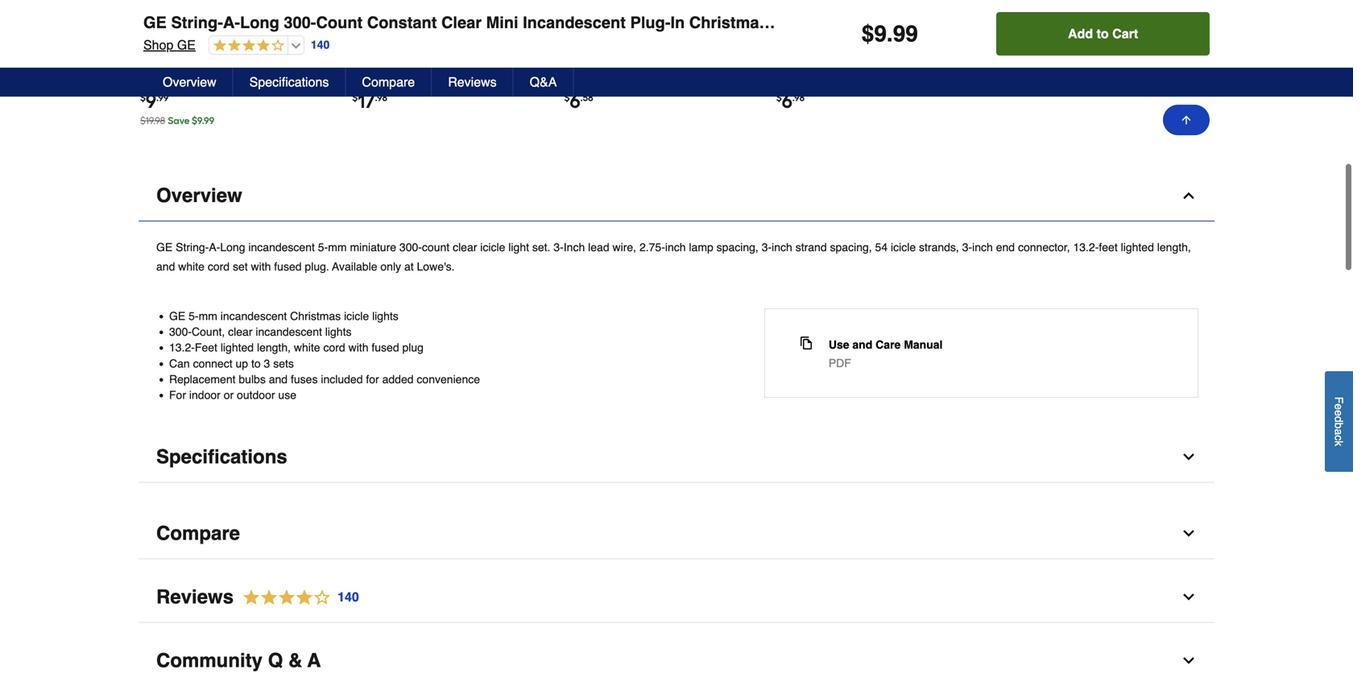 Task type: describe. For each thing, give the bounding box(es) containing it.
amps
[[410, 17, 440, 30]]

in
[[379, 33, 387, 46]]

add to cart button
[[997, 12, 1210, 56]]

for
[[169, 373, 186, 385]]

and down durable
[[676, 81, 696, 95]]

c
[[1333, 435, 1346, 441]]

1 vertical spatial compare button
[[139, 493, 1215, 543]]

for
[[366, 357, 379, 370]]

to inside button
[[1097, 26, 1109, 41]]

light
[[509, 225, 529, 238]]

strip
[[844, 33, 868, 46]]

fused inside the 300-count, clear incandescent lights 13.2-feet lighted length, white cord with fused plug can connect up to 3 sets replacement bulbs and fuses included for added convenience for indoor or outdoor use
[[372, 325, 399, 338]]

long inside the string-a-long 300-count constant clear mini incandescent plug-in christmas icicle lights
[[201, 17, 227, 30]]

1 6 list item from the left
[[564, 0, 739, 119]]

out
[[634, 65, 654, 79]]

arrow up image
[[1180, 114, 1193, 126]]

1 vertical spatial specifications
[[156, 430, 287, 452]]

$19.98 save
[[140, 99, 192, 110]]

with inside the 300-count, clear incandescent lights 13.2-feet lighted length, white cord with fused plug can connect up to 3 sets replacement bulbs and fuses included for added convenience for indoor or outdoor use
[[349, 325, 369, 338]]

1 e from the top
[[1333, 404, 1346, 410]]

0 vertical spatial 9
[[874, 21, 887, 47]]

and up extension
[[594, 17, 614, 30]]

lighting
[[398, 49, 440, 62]]

99
[[893, 21, 918, 47]]

indoor inside 15-amps 125-volt 2-outlet plug-in countdown indoor or outdoor lighting timer
[[453, 33, 486, 46]]

outdoor
[[237, 373, 275, 385]]

outlet inside 15-amps 125-volt 2-outlet plug-in countdown indoor or outdoor lighting timer
[[493, 17, 525, 30]]

shop ge
[[143, 37, 196, 52]]

reviews button
[[432, 68, 514, 97]]

add
[[1068, 26, 1093, 41]]

2 icicle from the left
[[891, 225, 916, 238]]

0 vertical spatial in
[[671, 13, 685, 32]]

cart
[[1113, 26, 1138, 41]]

string-a-long 300-count constant clear mini incandescent plug-in christmas icicle lights
[[140, 17, 314, 62]]

2 spacing, from the left
[[830, 225, 872, 238]]

plug
[[644, 33, 667, 46]]

utilitech
[[352, 17, 395, 30]]

2 e from the top
[[1333, 410, 1346, 417]]

5-
[[318, 225, 328, 238]]

0 vertical spatial |
[[614, 49, 616, 62]]

at
[[404, 244, 414, 257]]

17 .98
[[358, 73, 387, 97]]

1 horizontal spatial count
[[316, 13, 363, 32]]

durable
[[662, 65, 703, 79]]

$ 6
[[564, 73, 580, 97]]

plug.
[[305, 244, 329, 257]]

seal
[[616, 17, 639, 30]]

strand
[[796, 225, 827, 238]]

compare for bottommost compare button
[[156, 506, 240, 529]]

to inside cord protect - extension cord plug connection protector | keep cords together and moisture out | durable plastic material | easy to use and weatherproof
[[641, 81, 651, 95]]

count
[[422, 225, 450, 238]]

strands,
[[919, 225, 959, 238]]

1 horizontal spatial incandescent
[[523, 13, 626, 32]]

9 inside list item
[[146, 73, 156, 97]]

add to cart
[[1068, 26, 1138, 41]]

source
[[815, 17, 850, 30]]

extension
[[564, 33, 613, 46]]

0 vertical spatial constant
[[367, 13, 437, 32]]

1 horizontal spatial lights
[[818, 13, 866, 32]]

project source
[[776, 17, 850, 30]]

use
[[654, 81, 673, 95]]

2 inch from the left
[[772, 225, 793, 238]]

plastic
[[705, 65, 739, 79]]

included
[[321, 357, 363, 370]]

2-
[[484, 17, 493, 30]]

1 spacing, from the left
[[717, 225, 759, 238]]

1 vertical spatial overview button
[[139, 155, 1215, 205]]

0 vertical spatial 3.9 stars image
[[209, 39, 284, 54]]

or inside the 300-count, clear incandescent lights 13.2-feet lighted length, white cord with fused plug can connect up to 3 sets replacement bulbs and fuses included for added convenience for indoor or outdoor use
[[224, 373, 234, 385]]

community q & a
[[156, 634, 321, 656]]

long for incandescent
[[220, 225, 245, 238]]

clear inside the 300-count, clear incandescent lights 13.2-feet lighted length, white cord with fused plug can connect up to 3 sets replacement bulbs and fuses included for added convenience for indoor or outdoor use
[[228, 309, 253, 322]]

1 icicle from the left
[[480, 225, 505, 238]]

a
[[1333, 429, 1346, 435]]

use
[[278, 373, 296, 385]]

easy
[[615, 81, 638, 95]]

sets
[[273, 341, 294, 354]]

lighted inside the 300-count, clear incandescent lights 13.2-feet lighted length, white cord with fused plug can connect up to 3 sets replacement bulbs and fuses included for added convenience for indoor or outdoor use
[[221, 325, 254, 338]]

string- for ge string-a-long 300-count constant clear mini incandescent plug-in christmas icicle lights
[[171, 13, 223, 32]]

3
[[264, 341, 270, 354]]

ge for ge string-a-long 300-count constant clear mini incandescent plug-in christmas icicle lights
[[143, 13, 167, 32]]

ge for ge string-a-long incandescent 5-mm miniature 300-count clear icicle light set. 3-inch lead wire, 2.75-inch lamp spacing, 3-inch strand spacing, 54 icicle strands, 3-inch end connector, 13.2-feet lighted length, and white cord set with fused plug. available only at lowe's.
[[156, 225, 173, 238]]

connection
[[669, 33, 729, 46]]

$ for 6
[[564, 76, 570, 87]]

2.75-
[[640, 225, 665, 238]]

count,
[[192, 309, 225, 322]]

1 vertical spatial cord
[[616, 33, 641, 46]]

overview for overview button to the bottom
[[156, 168, 242, 191]]

0 horizontal spatial 140
[[311, 38, 330, 51]]

2 6 from the left
[[782, 73, 793, 97]]

300- inside ge string-a-long incandescent 5-mm miniature 300-count clear icicle light set. 3-inch lead wire, 2.75-inch lamp spacing, 3-inch strand spacing, 54 icicle strands, 3-inch end connector, 13.2-feet lighted length, and white cord set with fused plug. available only at lowe's.
[[400, 225, 422, 238]]

.
[[887, 21, 893, 47]]

q&a button
[[514, 68, 574, 97]]

plug- inside the string-a-long 300-count constant clear mini incandescent plug-in christmas icicle lights
[[140, 49, 166, 62]]

1 vertical spatial specifications button
[[139, 416, 1215, 467]]

2 horizontal spatial plug-
[[630, 13, 671, 32]]

0 vertical spatial compare button
[[346, 68, 432, 97]]

pdf
[[829, 341, 851, 354]]

1 6 from the left
[[570, 73, 580, 97]]

0 vertical spatial mini
[[486, 13, 518, 32]]

connector,
[[1018, 225, 1070, 238]]

end
[[996, 225, 1015, 238]]

power
[[810, 33, 841, 46]]

17
[[358, 73, 375, 97]]

replacement
[[169, 357, 236, 370]]

0 vertical spatial specifications button
[[233, 68, 346, 97]]

ge string-a-long 300-count constant clear mini incandescent plug-in christmas icicle lights
[[143, 13, 866, 32]]

d
[[1333, 417, 1346, 423]]

0 vertical spatial specifications
[[249, 75, 329, 89]]

shop
[[143, 37, 174, 52]]

15-
[[397, 17, 410, 30]]

a- for 300-
[[223, 13, 240, 32]]

up
[[236, 341, 248, 354]]

0 horizontal spatial reviews
[[156, 570, 234, 592]]

volt
[[462, 17, 481, 30]]

white
[[776, 33, 807, 46]]

0 vertical spatial icicle
[[773, 13, 813, 32]]

0 vertical spatial cord
[[641, 17, 667, 30]]

a- for incandescent
[[209, 225, 220, 238]]

2 vertical spatial |
[[610, 81, 612, 95]]

fuses
[[291, 357, 318, 370]]

available
[[332, 244, 377, 257]]

protector
[[564, 49, 611, 62]]

300- inside the 300-count, clear incandescent lights 13.2-feet lighted length, white cord with fused plug can connect up to 3 sets replacement bulbs and fuses included for added convenience for indoor or outdoor use
[[169, 309, 192, 322]]

6-outlet indoor white power strip
[[776, 17, 930, 46]]

community q & a button
[[139, 620, 1215, 671]]

feet
[[1099, 225, 1118, 238]]

3.9 stars image containing 140
[[234, 571, 360, 593]]

3 inch from the left
[[973, 225, 993, 238]]

project
[[776, 17, 812, 30]]

.98
[[375, 76, 387, 87]]

15-amps 125-volt 2-outlet plug-in countdown indoor or outdoor lighting timer
[[352, 17, 525, 62]]

0 vertical spatial overview button
[[147, 68, 233, 97]]

ge for ge
[[140, 17, 155, 30]]

reviews inside "button"
[[448, 75, 497, 89]]

9 .99
[[146, 73, 169, 97]]



Task type: locate. For each thing, give the bounding box(es) containing it.
0 horizontal spatial length,
[[257, 325, 291, 338]]

cord down the seal
[[616, 33, 641, 46]]

f e e d b a c k
[[1333, 397, 1346, 447]]

incandescent up sets on the left of the page
[[256, 309, 322, 322]]

specifications down the string-a-long 300-count constant clear mini incandescent plug-in christmas icicle lights
[[249, 75, 329, 89]]

miniature
[[350, 225, 396, 238]]

0 horizontal spatial to
[[251, 341, 261, 354]]

length, right feet
[[1158, 225, 1191, 238]]

christmas
[[689, 13, 768, 32], [178, 49, 231, 62]]

0 vertical spatial with
[[251, 244, 271, 257]]

0 vertical spatial 13.2-
[[1073, 225, 1099, 238]]

material
[[564, 81, 607, 95]]

icicle up white
[[773, 13, 813, 32]]

outlet
[[493, 17, 525, 30], [862, 17, 894, 30]]

1 vertical spatial 13.2-
[[169, 325, 195, 338]]

13.2- up can
[[169, 325, 195, 338]]

with down lights in the top of the page
[[349, 325, 369, 338]]

1 horizontal spatial a-
[[209, 225, 220, 238]]

lamp
[[689, 225, 714, 238]]

1 horizontal spatial clear
[[441, 13, 482, 32]]

spacing, left 54
[[830, 225, 872, 238]]

3 3- from the left
[[963, 225, 973, 238]]

reviews
[[448, 75, 497, 89], [156, 570, 234, 592]]

0 horizontal spatial clear
[[190, 33, 218, 46]]

0 horizontal spatial outlet
[[493, 17, 525, 30]]

lights inside the string-a-long 300-count constant clear mini incandescent plug-in christmas icicle lights
[[262, 49, 293, 62]]

3.9 stars image
[[209, 39, 284, 54], [234, 571, 360, 593]]

and up material
[[564, 65, 585, 79]]

6
[[570, 73, 580, 97], [782, 73, 793, 97]]

and inside the 300-count, clear incandescent lights 13.2-feet lighted length, white cord with fused plug can connect up to 3 sets replacement bulbs and fuses included for added convenience for indoor or outdoor use
[[269, 357, 288, 370]]

| right "out"
[[657, 65, 659, 79]]

0 horizontal spatial 6 list item
[[564, 0, 739, 119]]

compare for topmost compare button
[[362, 75, 415, 89]]

1 vertical spatial constant
[[140, 33, 188, 46]]

icicle right 54
[[891, 225, 916, 238]]

fused inside ge string-a-long incandescent 5-mm miniature 300-count clear icicle light set. 3-inch lead wire, 2.75-inch lamp spacing, 3-inch strand spacing, 54 icicle strands, 3-inch end connector, 13.2-feet lighted length, and white cord set with fused plug. available only at lowe's.
[[274, 244, 302, 257]]

1 horizontal spatial constant
[[367, 13, 437, 32]]

cord down lights in the top of the page
[[323, 325, 345, 338]]

plug- up .99
[[140, 49, 166, 62]]

$ inside $ 6
[[564, 76, 570, 87]]

6 list item
[[564, 0, 739, 119], [776, 0, 951, 119]]

together
[[681, 49, 727, 62]]

1 horizontal spatial 9
[[874, 21, 887, 47]]

overview for topmost overview button
[[163, 75, 216, 89]]

incandescent inside the string-a-long 300-count constant clear mini incandescent plug-in christmas icicle lights
[[245, 33, 314, 46]]

clear inside ge string-a-long incandescent 5-mm miniature 300-count clear icicle light set. 3-inch lead wire, 2.75-inch lamp spacing, 3-inch strand spacing, 54 icicle strands, 3-inch end connector, 13.2-feet lighted length, and white cord set with fused plug. available only at lowe's.
[[453, 225, 477, 238]]

1 horizontal spatial 3-
[[762, 225, 772, 238]]

clear right shop
[[190, 33, 218, 46]]

-
[[708, 17, 712, 30]]

cord inside ge string-a-long incandescent 5-mm miniature 300-count clear icicle light set. 3-inch lead wire, 2.75-inch lamp spacing, 3-inch strand spacing, 54 icicle strands, 3-inch end connector, 13.2-feet lighted length, and white cord set with fused plug. available only at lowe's.
[[208, 244, 230, 257]]

cord up plug
[[641, 17, 667, 30]]

3- right set.
[[554, 225, 564, 238]]

incandescent inside ge string-a-long incandescent 5-mm miniature 300-count clear icicle light set. 3-inch lead wire, 2.75-inch lamp spacing, 3-inch strand spacing, 54 icicle strands, 3-inch end connector, 13.2-feet lighted length, and white cord set with fused plug. available only at lowe's.
[[248, 225, 315, 238]]

to left 3
[[251, 341, 261, 354]]

string- inside the string-a-long 300-count constant clear mini incandescent plug-in christmas icicle lights
[[157, 17, 191, 30]]

0 vertical spatial incandescent
[[523, 13, 626, 32]]

0 horizontal spatial icicle
[[234, 49, 259, 62]]

e up d
[[1333, 404, 1346, 410]]

weatherproof
[[564, 97, 637, 111]]

or inside 15-amps 125-volt 2-outlet plug-in countdown indoor or outdoor lighting timer
[[489, 33, 500, 46]]

q&a
[[530, 75, 557, 89]]

9 up $19.98
[[146, 73, 156, 97]]

indoor
[[189, 373, 221, 385]]

1 vertical spatial mini
[[221, 33, 242, 46]]

a- inside ge string-a-long incandescent 5-mm miniature 300-count clear icicle light set. 3-inch lead wire, 2.75-inch lamp spacing, 3-inch strand spacing, 54 icicle strands, 3-inch end connector, 13.2-feet lighted length, and white cord set with fused plug. available only at lowe's.
[[209, 225, 220, 238]]

bulbs
[[239, 357, 266, 370]]

1 horizontal spatial |
[[614, 49, 616, 62]]

community
[[156, 634, 263, 656]]

1 vertical spatial cord
[[323, 325, 345, 338]]

1 vertical spatial or
[[224, 373, 234, 385]]

3- left strand
[[762, 225, 772, 238]]

incandescent inside the 300-count, clear incandescent lights 13.2-feet lighted length, white cord with fused plug can connect up to 3 sets replacement bulbs and fuses included for added convenience for indoor or outdoor use
[[256, 309, 322, 322]]

overview button
[[147, 68, 233, 97], [139, 155, 1215, 205]]

0 horizontal spatial christmas
[[178, 49, 231, 62]]

1 horizontal spatial clear
[[453, 225, 477, 238]]

plug
[[402, 325, 424, 338]]

9 left 99
[[874, 21, 887, 47]]

1 vertical spatial compare
[[156, 506, 240, 529]]

twist and seal
[[564, 17, 639, 30]]

plug-
[[630, 13, 671, 32], [352, 33, 379, 46], [140, 49, 166, 62]]

2 horizontal spatial inch
[[973, 225, 993, 238]]

1 vertical spatial 9
[[146, 73, 156, 97]]

2 6 list item from the left
[[776, 0, 951, 119]]

ge inside ge string-a-long incandescent 5-mm miniature 300-count clear icicle light set. 3-inch lead wire, 2.75-inch lamp spacing, 3-inch strand spacing, 54 icicle strands, 3-inch end connector, 13.2-feet lighted length, and white cord set with fused plug. available only at lowe's.
[[156, 225, 173, 238]]

1 vertical spatial 3.9 stars image
[[234, 571, 360, 593]]

mini right shop ge
[[221, 33, 242, 46]]

1 horizontal spatial lighted
[[1121, 225, 1154, 238]]

0 horizontal spatial plug-
[[140, 49, 166, 62]]

$
[[862, 21, 874, 47], [564, 76, 570, 87]]

0 vertical spatial lights
[[818, 13, 866, 32]]

ge
[[143, 13, 167, 32], [140, 17, 155, 30], [177, 37, 196, 52], [156, 225, 173, 238]]

0 horizontal spatial lighted
[[221, 325, 254, 338]]

clear inside the string-a-long 300-count constant clear mini incandescent plug-in christmas icicle lights
[[190, 33, 218, 46]]

reviews down timer
[[448, 75, 497, 89]]

e up 'b'
[[1333, 410, 1346, 417]]

6 down white
[[782, 73, 793, 97]]

1 horizontal spatial icicle
[[773, 13, 813, 32]]

300-
[[284, 13, 316, 32], [230, 17, 253, 30], [400, 225, 422, 238], [169, 309, 192, 322]]

or down the 2-
[[489, 33, 500, 46]]

$ 9 . 99
[[862, 21, 918, 47]]

only
[[381, 244, 401, 257]]

3-
[[554, 225, 564, 238], [762, 225, 772, 238], [963, 225, 973, 238]]

outlet inside "6-outlet indoor white power strip"
[[862, 17, 894, 30]]

to inside the 300-count, clear incandescent lights 13.2-feet lighted length, white cord with fused plug can connect up to 3 sets replacement bulbs and fuses included for added convenience for indoor or outdoor use
[[251, 341, 261, 354]]

1 vertical spatial clear
[[190, 33, 218, 46]]

1 vertical spatial overview
[[156, 168, 242, 191]]

specifications down the indoor
[[156, 430, 287, 452]]

0 horizontal spatial constant
[[140, 33, 188, 46]]

compare button
[[346, 68, 432, 97], [139, 493, 1215, 543]]

or
[[489, 33, 500, 46], [224, 373, 234, 385]]

2 horizontal spatial to
[[1097, 26, 1109, 41]]

0 vertical spatial clear
[[441, 13, 482, 32]]

0 horizontal spatial 13.2-
[[169, 325, 195, 338]]

f e e d b a c k button
[[1325, 372, 1353, 472]]

13.2- inside the 300-count, clear incandescent lights 13.2-feet lighted length, white cord with fused plug can connect up to 3 sets replacement bulbs and fuses included for added convenience for indoor or outdoor use
[[169, 325, 195, 338]]

overview
[[163, 75, 216, 89], [156, 168, 242, 191]]

.99
[[156, 76, 169, 87]]

1 vertical spatial indoor
[[453, 33, 486, 46]]

white inside ge string-a-long incandescent 5-mm miniature 300-count clear icicle light set. 3-inch lead wire, 2.75-inch lamp spacing, 3-inch strand spacing, 54 icicle strands, 3-inch end connector, 13.2-feet lighted length, and white cord set with fused plug. available only at lowe's.
[[178, 244, 205, 257]]

length, up 3
[[257, 325, 291, 338]]

save
[[168, 99, 190, 110]]

2 vertical spatial to
[[251, 341, 261, 354]]

1 vertical spatial icicle
[[234, 49, 259, 62]]

1 horizontal spatial mini
[[486, 13, 518, 32]]

constant up .99
[[140, 33, 188, 46]]

and down sets on the left of the page
[[269, 357, 288, 370]]

icicle inside the string-a-long 300-count constant clear mini incandescent plug-in christmas icicle lights
[[234, 49, 259, 62]]

in up connection on the top
[[671, 13, 685, 32]]

1 vertical spatial fused
[[372, 325, 399, 338]]

1 horizontal spatial plug-
[[352, 33, 379, 46]]

1 vertical spatial incandescent
[[245, 33, 314, 46]]

constant up countdown
[[367, 13, 437, 32]]

1 vertical spatial in
[[166, 49, 176, 62]]

1 outlet from the left
[[493, 17, 525, 30]]

1 vertical spatial |
[[657, 65, 659, 79]]

long for 300-
[[240, 13, 279, 32]]

0 horizontal spatial white
[[178, 244, 205, 257]]

6-
[[853, 17, 862, 30]]

0 vertical spatial length,
[[1158, 225, 1191, 238]]

overview up "save"
[[163, 75, 216, 89]]

icicle right shop ge
[[234, 49, 259, 62]]

0 vertical spatial 140
[[311, 38, 330, 51]]

0 vertical spatial christmas
[[689, 13, 768, 32]]

2 horizontal spatial a-
[[223, 13, 240, 32]]

plug- inside 15-amps 125-volt 2-outlet plug-in countdown indoor or outdoor lighting timer
[[352, 33, 379, 46]]

0 horizontal spatial inch
[[665, 225, 686, 238]]

ge inside 9 list item
[[140, 17, 155, 30]]

mm
[[328, 225, 347, 238]]

fused left plug
[[372, 325, 399, 338]]

9
[[874, 21, 887, 47], [146, 73, 156, 97]]

125-
[[443, 17, 462, 30]]

inch left lamp
[[665, 225, 686, 238]]

1 horizontal spatial reviews
[[448, 75, 497, 89]]

indoor inside "6-outlet indoor white power strip"
[[897, 17, 930, 30]]

with inside ge string-a-long incandescent 5-mm miniature 300-count clear icicle light set. 3-inch lead wire, 2.75-inch lamp spacing, 3-inch strand spacing, 54 icicle strands, 3-inch end connector, 13.2-feet lighted length, and white cord set with fused plug. available only at lowe's.
[[251, 244, 271, 257]]

1 3- from the left
[[554, 225, 564, 238]]

in inside the string-a-long 300-count constant clear mini incandescent plug-in christmas icicle lights
[[166, 49, 176, 62]]

white up sets on the left of the page
[[294, 325, 320, 338]]

to
[[1097, 26, 1109, 41], [641, 81, 651, 95], [251, 341, 261, 354]]

reviews up community
[[156, 570, 234, 592]]

length, inside ge string-a-long incandescent 5-mm miniature 300-count clear icicle light set. 3-inch lead wire, 2.75-inch lamp spacing, 3-inch strand spacing, 54 icicle strands, 3-inch end connector, 13.2-feet lighted length, and white cord set with fused plug. available only at lowe's.
[[1158, 225, 1191, 238]]

$ right q&a
[[564, 76, 570, 87]]

protect
[[669, 17, 706, 30]]

0 horizontal spatial incandescent
[[245, 33, 314, 46]]

cords
[[648, 49, 678, 62]]

3.9 stars image right shop ge
[[209, 39, 284, 54]]

outlet right volt
[[493, 17, 525, 30]]

0 vertical spatial indoor
[[897, 17, 930, 30]]

clear
[[453, 225, 477, 238], [228, 309, 253, 322]]

length, inside the 300-count, clear incandescent lights 13.2-feet lighted length, white cord with fused plug can connect up to 3 sets replacement bulbs and fuses included for added convenience for indoor or outdoor use
[[257, 325, 291, 338]]

fused left "plug."
[[274, 244, 302, 257]]

inch
[[564, 225, 585, 238]]

0 vertical spatial or
[[489, 33, 500, 46]]

indoor right .
[[897, 17, 930, 30]]

1 horizontal spatial or
[[489, 33, 500, 46]]

1 horizontal spatial compare
[[362, 75, 415, 89]]

convenience
[[417, 357, 480, 370]]

moisture
[[588, 65, 632, 79]]

and inside ge string-a-long incandescent 5-mm miniature 300-count clear icicle light set. 3-inch lead wire, 2.75-inch lamp spacing, 3-inch strand spacing, 54 icicle strands, 3-inch end connector, 13.2-feet lighted length, and white cord set with fused plug. available only at lowe's.
[[156, 244, 175, 257]]

1 horizontal spatial length,
[[1158, 225, 1191, 238]]

count inside the string-a-long 300-count constant clear mini incandescent plug-in christmas icicle lights
[[253, 17, 285, 30]]

string- inside ge string-a-long incandescent 5-mm miniature 300-count clear icicle light set. 3-inch lead wire, 2.75-inch lamp spacing, 3-inch strand spacing, 54 icicle strands, 3-inch end connector, 13.2-feet lighted length, and white cord set with fused plug. available only at lowe's.
[[176, 225, 209, 238]]

added
[[382, 357, 414, 370]]

and left set
[[156, 244, 175, 257]]

2 3- from the left
[[762, 225, 772, 238]]

1 inch from the left
[[665, 225, 686, 238]]

9 list item
[[140, 0, 315, 119]]

constant inside the string-a-long 300-count constant clear mini incandescent plug-in christmas icicle lights
[[140, 33, 188, 46]]

0 horizontal spatial lights
[[262, 49, 293, 62]]

1 vertical spatial plug-
[[352, 33, 379, 46]]

17 list item
[[352, 0, 527, 119]]

1 vertical spatial lights
[[262, 49, 293, 62]]

300- inside the string-a-long 300-count constant clear mini incandescent plug-in christmas icicle lights
[[230, 17, 253, 30]]

3.9 stars image up &
[[234, 571, 360, 593]]

0 horizontal spatial 3-
[[554, 225, 564, 238]]

13.2- right connector,
[[1073, 225, 1099, 238]]

fused
[[274, 244, 302, 257], [372, 325, 399, 338]]

a- inside the string-a-long 300-count constant clear mini incandescent plug-in christmas icicle lights
[[191, 17, 201, 30]]

1 vertical spatial to
[[641, 81, 651, 95]]

mini inside the string-a-long 300-count constant clear mini incandescent plug-in christmas icicle lights
[[221, 33, 242, 46]]

inch left strand
[[772, 225, 793, 238]]

2 outlet from the left
[[862, 17, 894, 30]]

plug- down utilitech
[[352, 33, 379, 46]]

1 vertical spatial christmas
[[178, 49, 231, 62]]

140 inside 3.9 stars image
[[338, 574, 359, 589]]

to down "out"
[[641, 81, 651, 95]]

1 horizontal spatial to
[[641, 81, 651, 95]]

0 horizontal spatial 6
[[570, 73, 580, 97]]

1 vertical spatial lighted
[[221, 325, 254, 338]]

countdown
[[390, 33, 450, 46]]

christmas inside the string-a-long 300-count constant clear mini incandescent plug-in christmas icicle lights
[[178, 49, 231, 62]]

and
[[594, 17, 614, 30], [564, 65, 585, 79], [676, 81, 696, 95], [156, 244, 175, 257], [269, 357, 288, 370]]

0 horizontal spatial icicle
[[480, 225, 505, 238]]

outlet up strip
[[862, 17, 894, 30]]

spacing,
[[717, 225, 759, 238], [830, 225, 872, 238]]

outdoor
[[352, 49, 396, 62]]

overview button up "2.75-"
[[139, 155, 1215, 205]]

christmas up connection on the top
[[689, 13, 768, 32]]

lowe's.
[[417, 244, 455, 257]]

1 horizontal spatial 6
[[782, 73, 793, 97]]

0 vertical spatial incandescent
[[248, 225, 315, 238]]

f
[[1333, 397, 1346, 404]]

a-
[[223, 13, 240, 32], [191, 17, 201, 30], [209, 225, 220, 238]]

1 vertical spatial length,
[[257, 325, 291, 338]]

white inside the 300-count, clear incandescent lights 13.2-feet lighted length, white cord with fused plug can connect up to 3 sets replacement bulbs and fuses included for added convenience for indoor or outdoor use
[[294, 325, 320, 338]]

1 horizontal spatial 6 list item
[[776, 0, 951, 119]]

0 vertical spatial reviews
[[448, 75, 497, 89]]

plug- up plug
[[630, 13, 671, 32]]

0 vertical spatial compare
[[362, 75, 415, 89]]

1 horizontal spatial cord
[[323, 325, 345, 338]]

icicle
[[480, 225, 505, 238], [891, 225, 916, 238]]

overview button up "save"
[[147, 68, 233, 97]]

2 vertical spatial plug-
[[140, 49, 166, 62]]

2 horizontal spatial |
[[657, 65, 659, 79]]

1 vertical spatial $
[[564, 76, 570, 87]]

spacing, right lamp
[[717, 225, 759, 238]]

lighted up up
[[221, 325, 254, 338]]

lighted inside ge string-a-long incandescent 5-mm miniature 300-count clear icicle light set. 3-inch lead wire, 2.75-inch lamp spacing, 3-inch strand spacing, 54 icicle strands, 3-inch end connector, 13.2-feet lighted length, and white cord set with fused plug. available only at lowe's.
[[1121, 225, 1154, 238]]

white
[[178, 244, 205, 257], [294, 325, 320, 338]]

long inside ge string-a-long incandescent 5-mm miniature 300-count clear icicle light set. 3-inch lead wire, 2.75-inch lamp spacing, 3-inch strand spacing, 54 icicle strands, 3-inch end connector, 13.2-feet lighted length, and white cord set with fused plug. available only at lowe's.
[[220, 225, 245, 238]]

string- for ge string-a-long incandescent 5-mm miniature 300-count clear icicle light set. 3-inch lead wire, 2.75-inch lamp spacing, 3-inch strand spacing, 54 icicle strands, 3-inch end connector, 13.2-feet lighted length, and white cord set with fused plug. available only at lowe's.
[[176, 225, 209, 238]]

1 vertical spatial clear
[[228, 309, 253, 322]]

13.2- inside ge string-a-long incandescent 5-mm miniature 300-count clear icicle light set. 3-inch lead wire, 2.75-inch lamp spacing, 3-inch strand spacing, 54 icicle strands, 3-inch end connector, 13.2-feet lighted length, and white cord set with fused plug. available only at lowe's.
[[1073, 225, 1099, 238]]

$ for 9
[[862, 21, 874, 47]]

| left keep
[[614, 49, 616, 62]]

0 horizontal spatial count
[[253, 17, 285, 30]]

mini right volt
[[486, 13, 518, 32]]

0 horizontal spatial indoor
[[453, 33, 486, 46]]

inch left the end
[[973, 225, 993, 238]]

can
[[169, 341, 190, 354]]

0 vertical spatial white
[[178, 244, 205, 257]]

300-count, clear incandescent lights 13.2-feet lighted length, white cord with fused plug can connect up to 3 sets replacement bulbs and fuses included for added convenience for indoor or outdoor use
[[169, 309, 480, 385]]

with right set
[[251, 244, 271, 257]]

compare
[[362, 75, 415, 89], [156, 506, 240, 529]]

1 horizontal spatial fused
[[372, 325, 399, 338]]

2 horizontal spatial 3-
[[963, 225, 973, 238]]

white left set
[[178, 244, 205, 257]]

clear left the 2-
[[441, 13, 482, 32]]

connect
[[193, 341, 233, 354]]

1 vertical spatial with
[[349, 325, 369, 338]]

lead
[[588, 225, 610, 238]]

0 vertical spatial clear
[[453, 225, 477, 238]]

| left easy
[[610, 81, 612, 95]]

icicle left light
[[480, 225, 505, 238]]

$ left .
[[862, 21, 874, 47]]

6 up weatherproof on the left top
[[570, 73, 580, 97]]

cord
[[208, 244, 230, 257], [323, 325, 345, 338]]

1 horizontal spatial 13.2-
[[1073, 225, 1099, 238]]

incandescent up "plug."
[[248, 225, 315, 238]]

feet
[[195, 325, 217, 338]]

0 horizontal spatial |
[[610, 81, 612, 95]]

0 vertical spatial $
[[862, 21, 874, 47]]

0 horizontal spatial fused
[[274, 244, 302, 257]]

lighted right feet
[[1121, 225, 1154, 238]]

3- right strands,
[[963, 225, 973, 238]]

overview down "save"
[[156, 168, 242, 191]]

&
[[288, 634, 302, 656]]

1 horizontal spatial inch
[[772, 225, 793, 238]]

cord protect - extension cord plug connection protector | keep cords together and moisture out | durable plastic material | easy to use and weatherproof
[[564, 17, 739, 111]]

to right add
[[1097, 26, 1109, 41]]

in up .99
[[166, 49, 176, 62]]

timer
[[443, 49, 472, 62]]

cord left set
[[208, 244, 230, 257]]

1 horizontal spatial 140
[[338, 574, 359, 589]]

inch
[[665, 225, 686, 238], [772, 225, 793, 238], [973, 225, 993, 238]]

indoor down volt
[[453, 33, 486, 46]]

set
[[233, 244, 248, 257]]

cord inside the 300-count, clear incandescent lights 13.2-feet lighted length, white cord with fused plug can connect up to 3 sets replacement bulbs and fuses included for added convenience for indoor or outdoor use
[[323, 325, 345, 338]]

or right the indoor
[[224, 373, 234, 385]]

clear up up
[[228, 309, 253, 322]]

b
[[1333, 423, 1346, 429]]

christmas right shop
[[178, 49, 231, 62]]

constant
[[367, 13, 437, 32], [140, 33, 188, 46]]

clear right the count
[[453, 225, 477, 238]]

with
[[251, 244, 271, 257], [349, 325, 369, 338]]



Task type: vqa. For each thing, say whether or not it's contained in the screenshot.
A joy to operate!'s Recommend
no



